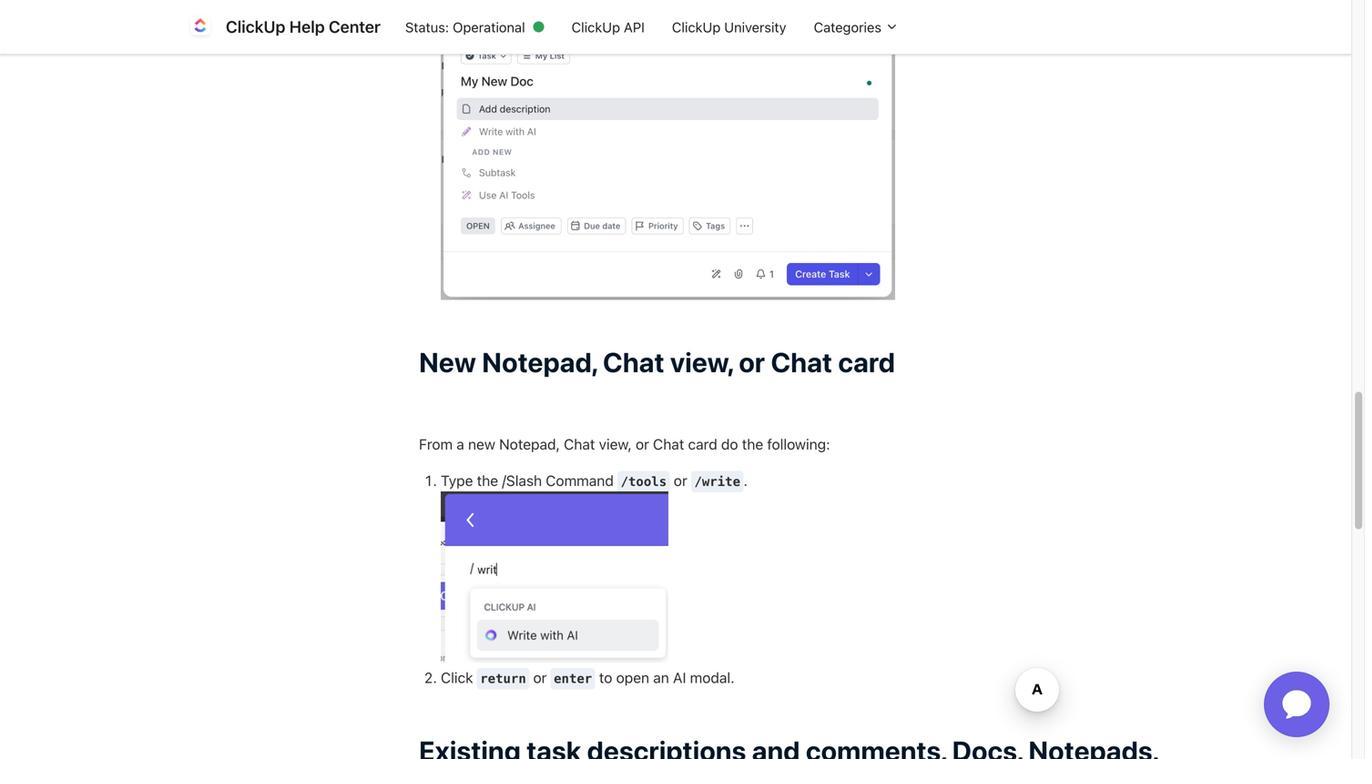 Task type: vqa. For each thing, say whether or not it's contained in the screenshot.
the of
no



Task type: locate. For each thing, give the bounding box(es) containing it.
1 vertical spatial view,
[[599, 436, 632, 453]]

chat up from a new notepad, chat view, or chat card do the following:
[[603, 346, 665, 379]]

view, up type the /slash command /tools or /write .
[[599, 436, 632, 453]]

a
[[457, 436, 465, 453]]

clickup help help center home page image
[[186, 12, 215, 41]]

.
[[744, 473, 748, 490]]

new
[[468, 436, 496, 453]]

screenshot showing how to access ai in a new doc. image
[[441, 0, 896, 300]]

an
[[653, 670, 669, 687]]

2 horizontal spatial clickup
[[672, 19, 721, 35]]

1 horizontal spatial clickup
[[572, 19, 620, 35]]

clickup left api
[[572, 19, 620, 35]]

chat up the /tools
[[653, 436, 685, 453]]

chat
[[603, 346, 665, 379], [771, 346, 833, 379], [564, 436, 595, 453], [653, 436, 685, 453]]

from
[[419, 436, 453, 453]]

clickup left university
[[672, 19, 721, 35]]

type the /slash command /tools or /write .
[[441, 473, 752, 490]]

0 horizontal spatial clickup
[[226, 17, 286, 36]]

categories button
[[800, 10, 913, 44]]

open
[[616, 670, 650, 687]]

0 vertical spatial card
[[839, 346, 896, 379]]

or
[[739, 346, 765, 379], [636, 436, 650, 453], [674, 473, 688, 490], [533, 670, 547, 687]]

view, up "do"
[[670, 346, 733, 379]]

click
[[441, 670, 473, 687]]

chat up following:
[[771, 346, 833, 379]]

enter
[[554, 672, 592, 687]]

status:
[[405, 19, 449, 35]]

the
[[742, 436, 764, 453], [477, 473, 498, 490]]

type
[[441, 473, 473, 490]]

1 horizontal spatial view,
[[670, 346, 733, 379]]

1 horizontal spatial card
[[839, 346, 896, 379]]

categories
[[814, 19, 886, 35]]

0 horizontal spatial card
[[688, 436, 718, 453]]

operational
[[453, 19, 525, 35]]

the right "do"
[[742, 436, 764, 453]]

clickup
[[226, 17, 286, 36], [572, 19, 620, 35], [672, 19, 721, 35]]

api
[[624, 19, 645, 35]]

modal.
[[690, 670, 735, 687]]

/tools
[[621, 475, 667, 490]]

following:
[[767, 436, 831, 453]]

clickup university link
[[659, 10, 800, 44]]

screenshot showing how to access ai with a /slash command from a new notepad. image
[[441, 492, 669, 664]]

0 horizontal spatial the
[[477, 473, 498, 490]]

clickup for clickup help center
[[226, 17, 286, 36]]

0 vertical spatial the
[[742, 436, 764, 453]]

notepad,
[[482, 346, 597, 379], [499, 436, 560, 453]]

card
[[839, 346, 896, 379], [688, 436, 718, 453]]

application
[[1243, 651, 1352, 760]]

the right type
[[477, 473, 498, 490]]

1 horizontal spatial the
[[742, 436, 764, 453]]

chat up command
[[564, 436, 595, 453]]

view,
[[670, 346, 733, 379], [599, 436, 632, 453]]

from a new notepad, chat view, or chat card do the following:
[[419, 436, 831, 453]]

click return or enter to open an ai modal.
[[441, 670, 735, 687]]

clickup left 'help'
[[226, 17, 286, 36]]

do
[[722, 436, 739, 453]]



Task type: describe. For each thing, give the bounding box(es) containing it.
new
[[419, 346, 476, 379]]

clickup help center
[[226, 17, 381, 36]]

to
[[599, 670, 613, 687]]

0 vertical spatial view,
[[670, 346, 733, 379]]

1 vertical spatial card
[[688, 436, 718, 453]]

command
[[546, 473, 614, 490]]

ai
[[673, 670, 686, 687]]

/write
[[695, 475, 741, 490]]

clickup help center link
[[186, 12, 392, 41]]

clickup university
[[672, 19, 787, 35]]

return
[[480, 672, 526, 687]]

0 vertical spatial notepad,
[[482, 346, 597, 379]]

clickup api
[[572, 19, 645, 35]]

university
[[725, 19, 787, 35]]

1 vertical spatial notepad,
[[499, 436, 560, 453]]

clickup for clickup api
[[572, 19, 620, 35]]

/slash
[[502, 473, 542, 490]]

new notepad, chat view, or chat card
[[419, 346, 896, 379]]

center
[[329, 17, 381, 36]]

1 vertical spatial the
[[477, 473, 498, 490]]

status: operational
[[405, 19, 525, 35]]

clickup for clickup university
[[672, 19, 721, 35]]

clickup api link
[[558, 10, 659, 44]]

0 horizontal spatial view,
[[599, 436, 632, 453]]

help
[[289, 17, 325, 36]]



